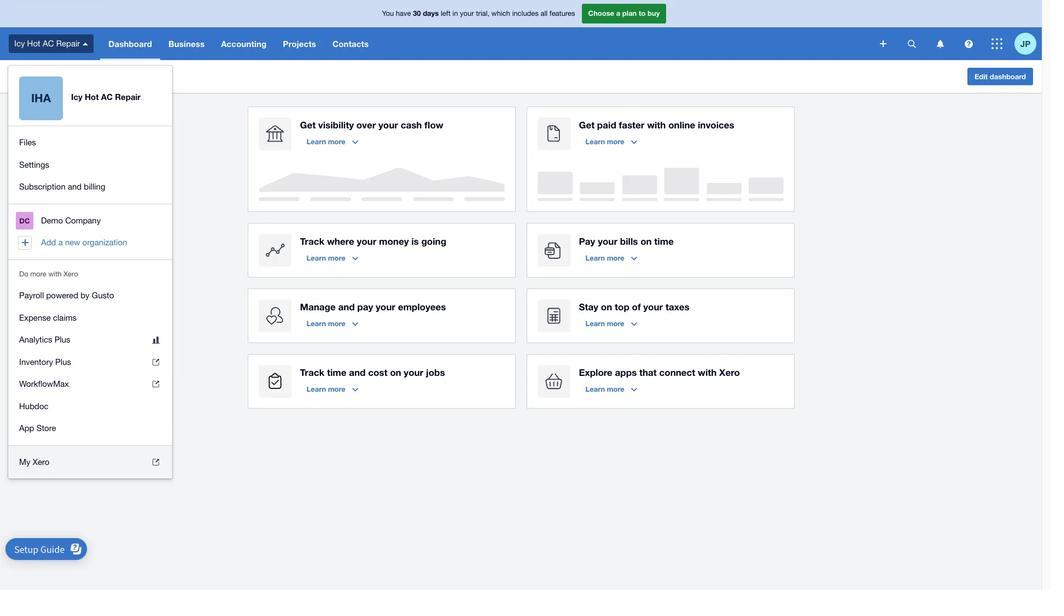 Task type: vqa. For each thing, say whether or not it's contained in the screenshot.
Icy Hot AC Repair popup button
yes



Task type: locate. For each thing, give the bounding box(es) containing it.
learn more for paid
[[586, 137, 625, 146]]

1 vertical spatial time
[[327, 367, 347, 379]]

2 track from the top
[[300, 367, 325, 379]]

get visibility over your cash flow
[[300, 119, 444, 131]]

more inside iha banner
[[30, 270, 46, 278]]

and inside group
[[68, 182, 82, 191]]

0 vertical spatial ac
[[43, 39, 54, 48]]

2 vertical spatial hot
[[85, 92, 99, 102]]

more down pay your bills on time on the top right of page
[[607, 254, 625, 263]]

more
[[328, 137, 346, 146], [607, 137, 625, 146], [328, 254, 346, 263], [607, 254, 625, 263], [30, 270, 46, 278], [328, 319, 346, 328], [607, 319, 625, 328], [328, 385, 346, 394], [607, 385, 625, 394]]

0 horizontal spatial a
[[58, 238, 63, 247]]

learn more for your
[[586, 254, 625, 263]]

more down apps
[[607, 385, 625, 394]]

learn more down paid
[[586, 137, 625, 146]]

learn more button down paid
[[579, 133, 644, 150]]

bills
[[620, 236, 638, 247]]

learn more for visibility
[[307, 137, 346, 146]]

learn more button down apps
[[579, 381, 644, 398]]

0 vertical spatial track
[[300, 236, 325, 247]]

company
[[65, 216, 101, 225]]

0 vertical spatial on
[[641, 236, 652, 247]]

0 horizontal spatial xero
[[33, 458, 49, 467]]

group containing files
[[8, 126, 172, 204]]

learn more button down visibility
[[300, 133, 365, 150]]

business button
[[160, 27, 213, 60]]

learn more for apps
[[586, 385, 625, 394]]

1 vertical spatial with
[[48, 270, 62, 278]]

track
[[300, 236, 325, 247], [300, 367, 325, 379]]

xero right connect
[[719, 367, 740, 379]]

learn for and
[[307, 319, 326, 328]]

learn more down explore
[[586, 385, 625, 394]]

is
[[412, 236, 419, 247]]

a left plan
[[616, 9, 621, 18]]

more for pay your bills on time
[[607, 254, 625, 263]]

icy
[[14, 39, 25, 48], [9, 71, 22, 82], [71, 92, 83, 102]]

1 get from the left
[[300, 119, 316, 131]]

hubdoc
[[19, 402, 48, 411]]

learn for paid
[[586, 137, 605, 146]]

xero up payroll powered by gusto
[[64, 270, 78, 278]]

do
[[19, 270, 28, 278]]

learn more button for where
[[300, 249, 365, 267]]

jp
[[1021, 39, 1031, 48]]

to
[[639, 9, 646, 18]]

navigation
[[100, 27, 873, 60], [8, 204, 172, 260]]

1 vertical spatial on
[[601, 301, 612, 313]]

a
[[616, 9, 621, 18], [58, 238, 63, 247]]

learn more down track time and cost on your jobs
[[307, 385, 346, 394]]

a inside navigation
[[58, 238, 63, 247]]

jobs
[[426, 367, 445, 379]]

and left billing
[[68, 182, 82, 191]]

on left "top"
[[601, 301, 612, 313]]

more for track where your money is going
[[328, 254, 346, 263]]

icy hot ac repair
[[14, 39, 80, 48], [9, 71, 88, 82], [71, 92, 141, 102]]

learn down paid
[[586, 137, 605, 146]]

1 vertical spatial plus
[[55, 358, 71, 367]]

learn more button down manage
[[300, 315, 365, 333]]

time left cost
[[327, 367, 347, 379]]

edit
[[975, 72, 988, 81]]

more down where
[[328, 254, 346, 263]]

repair
[[56, 39, 80, 48], [59, 71, 88, 82], [115, 92, 141, 102]]

payroll powered by gusto link
[[8, 285, 172, 307]]

ac inside popup button
[[43, 39, 54, 48]]

money
[[379, 236, 409, 247]]

learn down visibility
[[307, 137, 326, 146]]

0 horizontal spatial time
[[327, 367, 347, 379]]

more down manage
[[328, 319, 346, 328]]

online
[[669, 119, 695, 131]]

0 vertical spatial icy hot ac repair
[[14, 39, 80, 48]]

get left visibility
[[300, 119, 316, 131]]

2 horizontal spatial xero
[[719, 367, 740, 379]]

and left pay
[[338, 301, 355, 313]]

learn down pay
[[586, 254, 605, 263]]

invoices preview bar graph image
[[538, 168, 784, 201]]

and for subscription
[[68, 182, 82, 191]]

on
[[641, 236, 652, 247], [601, 301, 612, 313], [390, 367, 401, 379]]

a for plan
[[616, 9, 621, 18]]

0 vertical spatial hot
[[27, 39, 40, 48]]

learn more button down track time and cost on your jobs
[[300, 381, 365, 398]]

features
[[550, 9, 575, 18]]

hot
[[27, 39, 40, 48], [24, 71, 40, 82], [85, 92, 99, 102]]

powered
[[46, 291, 78, 300]]

accounting
[[221, 39, 267, 49]]

learn more button for visibility
[[300, 133, 365, 150]]

svg image
[[992, 38, 1003, 49], [908, 40, 916, 48]]

dashboard
[[108, 39, 152, 49]]

more down visibility
[[328, 137, 346, 146]]

1 vertical spatial hot
[[24, 71, 40, 82]]

group
[[8, 126, 172, 204]]

learn more button for your
[[579, 249, 644, 267]]

learn down stay
[[586, 319, 605, 328]]

track right projects icon on the bottom of page
[[300, 367, 325, 379]]

in
[[453, 9, 458, 18]]

learn more down pay
[[586, 254, 625, 263]]

with up "powered"
[[48, 270, 62, 278]]

more down paid
[[607, 137, 625, 146]]

more for stay on top of your taxes
[[607, 319, 625, 328]]

2 horizontal spatial with
[[698, 367, 717, 379]]

hot inside popup button
[[27, 39, 40, 48]]

on right bills
[[641, 236, 652, 247]]

0 vertical spatial and
[[68, 182, 82, 191]]

1 vertical spatial a
[[58, 238, 63, 247]]

1 vertical spatial icy hot ac repair
[[9, 71, 88, 82]]

apps
[[615, 367, 637, 379]]

more right do
[[30, 270, 46, 278]]

learn for visibility
[[307, 137, 326, 146]]

0 vertical spatial navigation
[[100, 27, 873, 60]]

contacts
[[333, 39, 369, 49]]

pay
[[357, 301, 373, 313]]

iha
[[31, 91, 51, 105]]

2 horizontal spatial on
[[641, 236, 652, 247]]

analytics plus
[[19, 335, 70, 345]]

and for manage
[[338, 301, 355, 313]]

cash
[[401, 119, 422, 131]]

1 horizontal spatial a
[[616, 9, 621, 18]]

bills icon image
[[538, 234, 570, 267]]

plus for inventory plus
[[55, 358, 71, 367]]

plus right inventory
[[55, 358, 71, 367]]

track for track time and cost on your jobs
[[300, 367, 325, 379]]

0 vertical spatial a
[[616, 9, 621, 18]]

learn more button down pay your bills on time on the top right of page
[[579, 249, 644, 267]]

projects button
[[275, 27, 324, 60]]

projects
[[283, 39, 316, 49]]

a right add
[[58, 238, 63, 247]]

files
[[19, 138, 36, 147]]

with right faster at right top
[[647, 119, 666, 131]]

that
[[640, 367, 657, 379]]

1 vertical spatial track
[[300, 367, 325, 379]]

all
[[541, 9, 548, 18]]

subscription and billing link
[[8, 176, 172, 198]]

0 vertical spatial repair
[[56, 39, 80, 48]]

1 horizontal spatial time
[[654, 236, 674, 247]]

2 vertical spatial repair
[[115, 92, 141, 102]]

1 horizontal spatial xero
[[64, 270, 78, 278]]

0 vertical spatial xero
[[64, 270, 78, 278]]

more down track time and cost on your jobs
[[328, 385, 346, 394]]

do more with xero
[[19, 270, 78, 278]]

banking icon image
[[258, 118, 291, 150]]

learn more for time
[[307, 385, 346, 394]]

organization
[[83, 238, 127, 247]]

on right cost
[[390, 367, 401, 379]]

0 horizontal spatial on
[[390, 367, 401, 379]]

get
[[300, 119, 316, 131], [579, 119, 595, 131]]

trial,
[[476, 9, 490, 18]]

0 horizontal spatial get
[[300, 119, 316, 131]]

learn for apps
[[586, 385, 605, 394]]

1 vertical spatial navigation
[[8, 204, 172, 260]]

payroll powered by gusto
[[19, 291, 114, 300]]

0 vertical spatial with
[[647, 119, 666, 131]]

billing
[[84, 182, 105, 191]]

add a new organization link
[[8, 232, 172, 254]]

learn more down manage
[[307, 319, 346, 328]]

1 horizontal spatial on
[[601, 301, 612, 313]]

track left where
[[300, 236, 325, 247]]

app
[[19, 424, 34, 433]]

svg image inside icy hot ac repair popup button
[[83, 43, 88, 45]]

time right bills
[[654, 236, 674, 247]]

xero right my
[[33, 458, 49, 467]]

learn right projects icon on the bottom of page
[[307, 385, 326, 394]]

0 vertical spatial plus
[[55, 335, 70, 345]]

get left paid
[[579, 119, 595, 131]]

learn more button down where
[[300, 249, 365, 267]]

learn more down stay
[[586, 319, 625, 328]]

do more with xero group
[[8, 280, 172, 446]]

1 horizontal spatial get
[[579, 119, 595, 131]]

1 vertical spatial and
[[338, 301, 355, 313]]

2 get from the left
[[579, 119, 595, 131]]

svg image
[[937, 40, 944, 48], [965, 40, 973, 48], [880, 40, 887, 47], [83, 43, 88, 45]]

and left cost
[[349, 367, 366, 379]]

more for manage and pay your employees
[[328, 319, 346, 328]]

projects icon image
[[258, 365, 291, 398]]

settings link
[[8, 154, 172, 176]]

time
[[654, 236, 674, 247], [327, 367, 347, 379]]

learn for on
[[586, 319, 605, 328]]

with
[[647, 119, 666, 131], [48, 270, 62, 278], [698, 367, 717, 379]]

1 track from the top
[[300, 236, 325, 247]]

repair inside popup button
[[56, 39, 80, 48]]

flow
[[425, 119, 444, 131]]

learn right track money icon
[[307, 254, 326, 263]]

1 vertical spatial repair
[[59, 71, 88, 82]]

analytics plus link
[[8, 329, 172, 351]]

a for new
[[58, 238, 63, 247]]

xero
[[64, 270, 78, 278], [719, 367, 740, 379], [33, 458, 49, 467]]

learn more button down "top"
[[579, 315, 644, 333]]

learn more down visibility
[[307, 137, 346, 146]]

0 vertical spatial icy
[[14, 39, 25, 48]]

with right connect
[[698, 367, 717, 379]]

paid
[[597, 119, 616, 131]]

learn more down where
[[307, 254, 346, 263]]

0 horizontal spatial with
[[48, 270, 62, 278]]

choose
[[588, 9, 614, 18]]

includes
[[512, 9, 539, 18]]

learn down explore
[[586, 385, 605, 394]]

learn down manage
[[307, 319, 326, 328]]

icy hot ac repair button
[[0, 27, 100, 60]]

more down "top"
[[607, 319, 625, 328]]

and
[[68, 182, 82, 191], [338, 301, 355, 313], [349, 367, 366, 379]]

more for track time and cost on your jobs
[[328, 385, 346, 394]]

buy
[[648, 9, 660, 18]]

plus down claims
[[55, 335, 70, 345]]

pay
[[579, 236, 595, 247]]



Task type: describe. For each thing, give the bounding box(es) containing it.
edit dashboard button
[[968, 68, 1033, 85]]

2 vertical spatial on
[[390, 367, 401, 379]]

choose a plan to buy
[[588, 9, 660, 18]]

plus for analytics plus
[[55, 335, 70, 345]]

over
[[357, 119, 376, 131]]

learn more for where
[[307, 254, 346, 263]]

1 vertical spatial icy
[[9, 71, 22, 82]]

expense claims
[[19, 313, 77, 323]]

learn for your
[[586, 254, 605, 263]]

store
[[36, 424, 56, 433]]

2 vertical spatial icy hot ac repair
[[71, 92, 141, 102]]

2 vertical spatial ac
[[101, 92, 113, 102]]

add a new organization
[[41, 238, 127, 247]]

add-ons icon image
[[538, 365, 570, 398]]

pay your bills on time
[[579, 236, 674, 247]]

get paid faster with online invoices
[[579, 119, 735, 131]]

payroll
[[19, 291, 44, 300]]

track money icon image
[[258, 234, 291, 267]]

which
[[492, 9, 510, 18]]

top
[[615, 301, 630, 313]]

get for get visibility over your cash flow
[[300, 119, 316, 131]]

plan
[[622, 9, 637, 18]]

get for get paid faster with online invoices
[[579, 119, 595, 131]]

accounting button
[[213, 27, 275, 60]]

more for get visibility over your cash flow
[[328, 137, 346, 146]]

learn for where
[[307, 254, 326, 263]]

iha banner
[[0, 0, 1042, 479]]

more for explore apps that connect with xero
[[607, 385, 625, 394]]

learn for time
[[307, 385, 326, 394]]

you
[[382, 9, 394, 18]]

1 vertical spatial xero
[[719, 367, 740, 379]]

inventory
[[19, 358, 53, 367]]

new
[[65, 238, 80, 247]]

analytics
[[19, 335, 52, 345]]

0 horizontal spatial svg image
[[908, 40, 916, 48]]

jp button
[[1015, 27, 1042, 60]]

navigation containing demo company
[[8, 204, 172, 260]]

learn more for on
[[586, 319, 625, 328]]

banking preview line graph image
[[258, 168, 505, 201]]

dashboard
[[990, 72, 1026, 81]]

icy hot ac repair inside popup button
[[14, 39, 80, 48]]

you have 30 days left in your trial, which includes all features
[[382, 9, 575, 18]]

inventory plus link
[[8, 351, 172, 374]]

expense
[[19, 313, 51, 323]]

stay on top of your taxes
[[579, 301, 690, 313]]

2 vertical spatial xero
[[33, 458, 49, 467]]

your inside you have 30 days left in your trial, which includes all features
[[460, 9, 474, 18]]

contacts button
[[324, 27, 377, 60]]

demo company link
[[8, 210, 172, 232]]

employees icon image
[[258, 300, 291, 333]]

track time and cost on your jobs
[[300, 367, 445, 379]]

2 vertical spatial icy
[[71, 92, 83, 102]]

30
[[413, 9, 421, 18]]

1 horizontal spatial svg image
[[992, 38, 1003, 49]]

1 horizontal spatial with
[[647, 119, 666, 131]]

business
[[168, 39, 205, 49]]

subscription
[[19, 182, 66, 191]]

dashboard link
[[100, 27, 160, 60]]

add
[[41, 238, 56, 247]]

workflowmax
[[19, 380, 69, 389]]

subscription and billing
[[19, 182, 105, 191]]

employees
[[398, 301, 446, 313]]

explore
[[579, 367, 613, 379]]

learn more button for time
[[300, 381, 365, 398]]

icy inside popup button
[[14, 39, 25, 48]]

hubdoc link
[[8, 396, 172, 418]]

explore apps that connect with xero
[[579, 367, 740, 379]]

my
[[19, 458, 30, 467]]

more for get paid faster with online invoices
[[607, 137, 625, 146]]

cost
[[368, 367, 388, 379]]

faster
[[619, 119, 645, 131]]

settings
[[19, 160, 49, 169]]

1 vertical spatial ac
[[43, 71, 56, 82]]

going
[[421, 236, 446, 247]]

learn more for and
[[307, 319, 346, 328]]

where
[[327, 236, 354, 247]]

have
[[396, 9, 411, 18]]

by
[[81, 291, 90, 300]]

claims
[[53, 313, 77, 323]]

navigation containing dashboard
[[100, 27, 873, 60]]

2 vertical spatial and
[[349, 367, 366, 379]]

learn more button for paid
[[579, 133, 644, 150]]

invoices
[[698, 119, 735, 131]]

0 vertical spatial time
[[654, 236, 674, 247]]

my xero
[[19, 458, 49, 467]]

taxes
[[666, 301, 690, 313]]

inventory plus
[[19, 358, 71, 367]]

my xero link
[[8, 452, 172, 474]]

manage and pay your employees
[[300, 301, 446, 313]]

learn more button for on
[[579, 315, 644, 333]]

track for track where your money is going
[[300, 236, 325, 247]]

workflowmax link
[[8, 374, 172, 396]]

edit dashboard
[[975, 72, 1026, 81]]

demo company
[[41, 216, 101, 225]]

of
[[632, 301, 641, 313]]

stay
[[579, 301, 599, 313]]

with inside iha banner
[[48, 270, 62, 278]]

learn more button for apps
[[579, 381, 644, 398]]

days
[[423, 9, 439, 18]]

files link
[[8, 132, 172, 154]]

demo
[[41, 216, 63, 225]]

learn more button for and
[[300, 315, 365, 333]]

taxes icon image
[[538, 300, 570, 333]]

group inside iha banner
[[8, 126, 172, 204]]

app store
[[19, 424, 56, 433]]

connect
[[660, 367, 696, 379]]

2 vertical spatial with
[[698, 367, 717, 379]]

gusto
[[92, 291, 114, 300]]

invoices icon image
[[538, 118, 570, 150]]

expense claims link
[[8, 307, 172, 329]]



